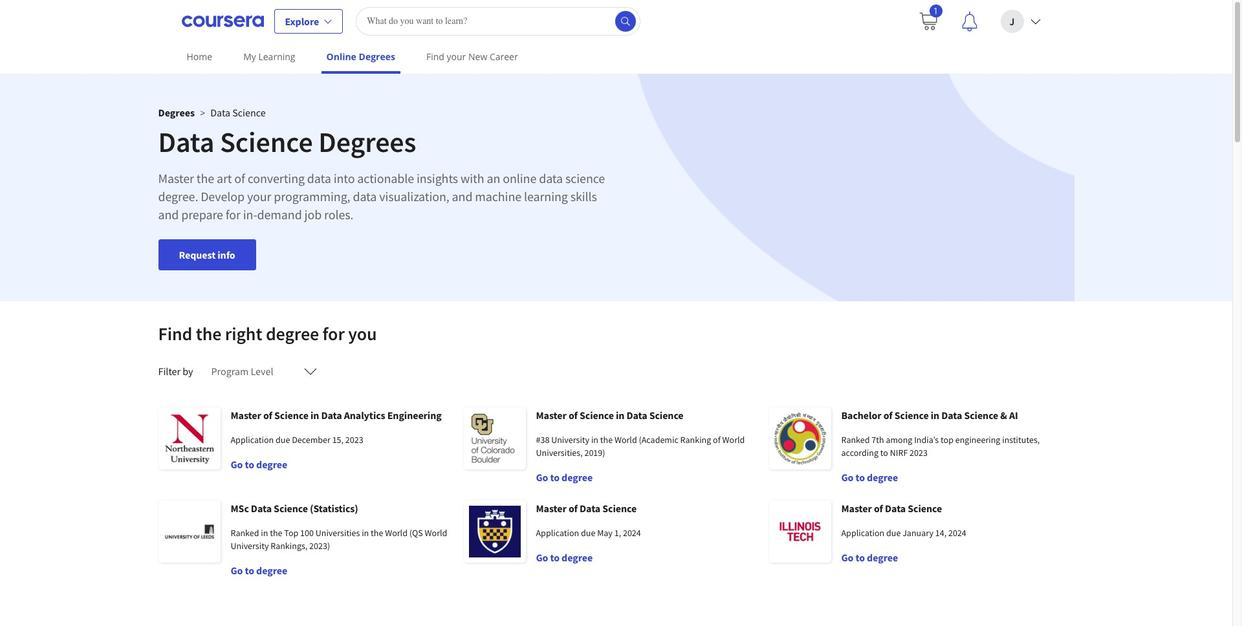 Task type: locate. For each thing, give the bounding box(es) containing it.
of up the 7th
[[884, 409, 893, 422]]

go right illinois tech image
[[842, 552, 854, 565]]

master of data science for january
[[842, 502, 943, 515]]

ranked down msc
[[231, 528, 259, 539]]

find up filter by
[[158, 322, 192, 346]]

to for application due december 15, 2023
[[245, 458, 254, 471]]

of for application due january 14, 2024
[[875, 502, 884, 515]]

universities,
[[536, 447, 583, 459]]

online
[[503, 170, 537, 186]]

go down msc
[[231, 565, 243, 577]]

learning
[[524, 188, 568, 205]]

due left may
[[581, 528, 596, 539]]

your
[[447, 50, 466, 63], [247, 188, 272, 205]]

december
[[292, 434, 331, 446]]

find for find the right degree for you
[[158, 322, 192, 346]]

go to degree for ranked 7th among india's top engineering institutes, according to nirf 2023
[[842, 471, 899, 484]]

degree.
[[158, 188, 198, 205]]

master for data
[[158, 170, 194, 186]]

2024
[[623, 528, 641, 539], [949, 528, 967, 539]]

1 master of data science from the left
[[536, 502, 637, 515]]

go to degree down application due may 1, 2024 on the bottom
[[536, 552, 593, 565]]

of inside #38 university in the world (academic ranking of world universities, 2019)
[[713, 434, 721, 446]]

ranked inside ranked 7th among india's top engineering institutes, according to nirf 2023
[[842, 434, 870, 446]]

2 master of data science from the left
[[842, 502, 943, 515]]

degrees
[[359, 50, 396, 63], [158, 106, 195, 119], [319, 124, 417, 160]]

application
[[231, 434, 274, 446], [536, 528, 580, 539], [842, 528, 885, 539]]

degree for ranked 7th among india's top engineering institutes, according to nirf 2023
[[868, 471, 899, 484]]

and down degree.
[[158, 207, 179, 223]]

go to degree for application due december 15, 2023
[[231, 458, 288, 471]]

0 horizontal spatial ranked
[[231, 528, 259, 539]]

2023 down the india's
[[910, 447, 928, 459]]

data up programming,
[[307, 170, 331, 186]]

develop
[[201, 188, 245, 205]]

2 horizontal spatial due
[[887, 528, 901, 539]]

due for december
[[276, 434, 290, 446]]

ranked for bachelor
[[842, 434, 870, 446]]

filter
[[158, 365, 181, 378]]

data right msc
[[251, 502, 272, 515]]

visualization,
[[379, 188, 450, 205]]

1 horizontal spatial 2024
[[949, 528, 967, 539]]

2 vertical spatial degrees
[[319, 124, 417, 160]]

science
[[233, 106, 266, 119], [220, 124, 313, 160], [275, 409, 309, 422], [580, 409, 614, 422], [650, 409, 684, 422], [895, 409, 929, 422], [965, 409, 999, 422], [274, 502, 308, 515], [603, 502, 637, 515], [908, 502, 943, 515]]

0 horizontal spatial due
[[276, 434, 290, 446]]

1 horizontal spatial application
[[536, 528, 580, 539]]

master for analytics
[[231, 409, 261, 422]]

your up in-
[[247, 188, 272, 205]]

degree down the rankings,
[[256, 565, 288, 577]]

go to degree for application due may 1, 2024
[[536, 552, 593, 565]]

degree for #38 university in the world (academic ranking of world universities, 2019)
[[562, 471, 593, 484]]

2024 right 1,
[[623, 528, 641, 539]]

world right (qs
[[425, 528, 448, 539]]

new
[[469, 50, 488, 63]]

1 horizontal spatial ranked
[[842, 434, 870, 446]]

ranked inside ranked in the top 100 universities in the world (qs world university rankings, 2023)
[[231, 528, 259, 539]]

go to degree down the rankings,
[[231, 565, 288, 577]]

due left january at the bottom right of the page
[[887, 528, 901, 539]]

and
[[452, 188, 473, 205], [158, 207, 179, 223]]

art
[[217, 170, 232, 186]]

0 horizontal spatial 2023
[[346, 434, 364, 446]]

to down application due january 14, 2024
[[856, 552, 866, 565]]

master of data science up application due january 14, 2024
[[842, 502, 943, 515]]

science up among
[[895, 409, 929, 422]]

go to degree down application due january 14, 2024
[[842, 552, 899, 565]]

to up msc
[[245, 458, 254, 471]]

2019)
[[585, 447, 606, 459]]

2023 right 15,
[[346, 434, 364, 446]]

university down msc
[[231, 541, 269, 552]]

1 vertical spatial university
[[231, 541, 269, 552]]

among
[[887, 434, 913, 446]]

university of colorado boulder image
[[464, 408, 526, 470]]

of up application due may 1, 2024 on the bottom
[[569, 502, 578, 515]]

go down universities, in the bottom left of the page
[[536, 471, 549, 484]]

0 vertical spatial ranked
[[842, 434, 870, 446]]

0 vertical spatial and
[[452, 188, 473, 205]]

degree down application due may 1, 2024 on the bottom
[[562, 552, 593, 565]]

go to degree down according
[[842, 471, 899, 484]]

0 vertical spatial find
[[427, 50, 445, 63]]

0 vertical spatial university
[[552, 434, 590, 446]]

data down 'into'
[[353, 188, 377, 205]]

nirf
[[891, 447, 908, 459]]

ranked up according
[[842, 434, 870, 446]]

0 horizontal spatial your
[[247, 188, 272, 205]]

due for january
[[887, 528, 901, 539]]

application due may 1, 2024
[[536, 528, 641, 539]]

go down according
[[842, 471, 854, 484]]

degree for application due january 14, 2024
[[868, 552, 899, 565]]

of right art
[[235, 170, 245, 186]]

data up top
[[942, 409, 963, 422]]

0 horizontal spatial and
[[158, 207, 179, 223]]

None search field
[[356, 7, 641, 35]]

master of data science for may
[[536, 502, 637, 515]]

to for #38 university in the world (academic ranking of world universities, 2019)
[[551, 471, 560, 484]]

illinois tech image
[[769, 501, 832, 563]]

1 horizontal spatial find
[[427, 50, 445, 63]]

rankings,
[[271, 541, 308, 552]]

1 vertical spatial degrees
[[158, 106, 195, 119]]

1 vertical spatial ranked
[[231, 528, 259, 539]]

into
[[334, 170, 355, 186]]

bachelor of science in data science & ai
[[842, 409, 1019, 422]]

0 horizontal spatial application
[[231, 434, 274, 446]]

in
[[311, 409, 319, 422], [616, 409, 625, 422], [931, 409, 940, 422], [592, 434, 599, 446], [261, 528, 268, 539], [362, 528, 369, 539]]

coursera image
[[182, 11, 264, 31]]

0 vertical spatial your
[[447, 50, 466, 63]]

program level button
[[204, 356, 325, 387]]

science up 'converting'
[[220, 124, 313, 160]]

2024 right 14,
[[949, 528, 967, 539]]

data up application due january 14, 2024
[[886, 502, 906, 515]]

and down with
[[452, 188, 473, 205]]

insights
[[417, 170, 458, 186]]

find left new
[[427, 50, 445, 63]]

my learning link
[[238, 42, 301, 71]]

1 horizontal spatial 2023
[[910, 447, 928, 459]]

of up application due december 15, 2023 in the bottom of the page
[[263, 409, 273, 422]]

data up learning on the left top of the page
[[539, 170, 563, 186]]

university
[[552, 434, 590, 446], [231, 541, 269, 552]]

master up #38
[[536, 409, 567, 422]]

data right >
[[211, 106, 231, 119]]

request
[[179, 249, 216, 262]]

go up msc
[[231, 458, 243, 471]]

go
[[231, 458, 243, 471], [536, 471, 549, 484], [842, 471, 854, 484], [536, 552, 549, 565], [842, 552, 854, 565], [231, 565, 243, 577]]

of up application due january 14, 2024
[[875, 502, 884, 515]]

degree down 2019)
[[562, 471, 593, 484]]

to down msc
[[245, 565, 254, 577]]

1 vertical spatial find
[[158, 322, 192, 346]]

degree for ranked in the top 100 universities in the world (qs world university rankings, 2023)
[[256, 565, 288, 577]]

the up 2019)
[[601, 434, 613, 446]]

1 horizontal spatial and
[[452, 188, 473, 205]]

machine
[[475, 188, 522, 205]]

1 horizontal spatial your
[[447, 50, 466, 63]]

university of leeds image
[[158, 501, 220, 563]]

university inside #38 university in the world (academic ranking of world universities, 2019)
[[552, 434, 590, 446]]

master down program level
[[231, 409, 261, 422]]

ranked
[[842, 434, 870, 446], [231, 528, 259, 539]]

due for may
[[581, 528, 596, 539]]

top
[[941, 434, 954, 446]]

the
[[197, 170, 214, 186], [196, 322, 222, 346], [601, 434, 613, 446], [270, 528, 283, 539], [371, 528, 383, 539]]

master inside master the art of converting data into actionable insights with an online data science degree. develop your programming, data visualization, and machine learning skills and prepare for in-demand job roles.
[[158, 170, 194, 186]]

northeastern university image
[[158, 408, 220, 470]]

master up degree.
[[158, 170, 194, 186]]

in up the india's
[[931, 409, 940, 422]]

application for application due january 14, 2024
[[842, 528, 885, 539]]

actionable
[[358, 170, 414, 186]]

world
[[615, 434, 637, 446], [723, 434, 745, 446], [385, 528, 408, 539], [425, 528, 448, 539]]

go down application due may 1, 2024 on the bottom
[[536, 552, 549, 565]]

in inside #38 university in the world (academic ranking of world universities, 2019)
[[592, 434, 599, 446]]

application for application due may 1, 2024
[[536, 528, 580, 539]]

2 horizontal spatial application
[[842, 528, 885, 539]]

your left new
[[447, 50, 466, 63]]

go for application due december 15, 2023
[[231, 458, 243, 471]]

to
[[881, 447, 889, 459], [245, 458, 254, 471], [551, 471, 560, 484], [856, 471, 866, 484], [551, 552, 560, 565], [856, 552, 866, 565], [245, 565, 254, 577]]

my
[[244, 50, 256, 63]]

explore
[[285, 15, 319, 28]]

go for application due may 1, 2024
[[536, 552, 549, 565]]

application left may
[[536, 528, 580, 539]]

1 horizontal spatial university
[[552, 434, 590, 446]]

to for ranked 7th among india's top engineering institutes, according to nirf 2023
[[856, 471, 866, 484]]

to down application due may 1, 2024 on the bottom
[[551, 552, 560, 565]]

find inside 'link'
[[427, 50, 445, 63]]

of
[[235, 170, 245, 186], [263, 409, 273, 422], [569, 409, 578, 422], [884, 409, 893, 422], [713, 434, 721, 446], [569, 502, 578, 515], [875, 502, 884, 515]]

in up 2019)
[[592, 434, 599, 446]]

0 horizontal spatial find
[[158, 322, 192, 346]]

application left december
[[231, 434, 274, 446]]

due left december
[[276, 434, 290, 446]]

1 horizontal spatial master of data science
[[842, 502, 943, 515]]

find
[[427, 50, 445, 63], [158, 322, 192, 346]]

master of data science up application due may 1, 2024 on the bottom
[[536, 502, 637, 515]]

go to degree down universities, in the bottom left of the page
[[536, 471, 593, 484]]

master up application due january 14, 2024
[[842, 502, 873, 515]]

program
[[211, 365, 249, 378]]

according
[[842, 447, 879, 459]]

find your new career
[[427, 50, 518, 63]]

data science link
[[211, 106, 266, 119]]

go to degree for #38 university in the world (academic ranking of world universities, 2019)
[[536, 471, 593, 484]]

degree down application due december 15, 2023 in the bottom of the page
[[256, 458, 288, 471]]

degrees link
[[158, 106, 195, 119]]

degrees left >
[[158, 106, 195, 119]]

0 horizontal spatial for
[[226, 207, 241, 223]]

master up application due may 1, 2024 on the bottom
[[536, 502, 567, 515]]

for left 'you'
[[323, 322, 345, 346]]

the inside #38 university in the world (academic ranking of world universities, 2019)
[[601, 434, 613, 446]]

1 vertical spatial 2023
[[910, 447, 928, 459]]

degree
[[266, 322, 319, 346], [256, 458, 288, 471], [562, 471, 593, 484], [868, 471, 899, 484], [562, 552, 593, 565], [868, 552, 899, 565], [256, 565, 288, 577]]

degree down application due january 14, 2024
[[868, 552, 899, 565]]

degrees right online
[[359, 50, 396, 63]]

master for science
[[536, 409, 567, 422]]

the inside master the art of converting data into actionable insights with an online data science degree. develop your programming, data visualization, and machine learning skills and prepare for in-demand job roles.
[[197, 170, 214, 186]]

degrees up actionable
[[319, 124, 417, 160]]

for left in-
[[226, 207, 241, 223]]

go to degree for application due january 14, 2024
[[842, 552, 899, 565]]

data up application due may 1, 2024 on the bottom
[[580, 502, 601, 515]]

0 vertical spatial degrees
[[359, 50, 396, 63]]

the left top
[[270, 528, 283, 539]]

to inside ranked 7th among india's top engineering institutes, according to nirf 2023
[[881, 447, 889, 459]]

(statistics)
[[310, 502, 358, 515]]

master the art of converting data into actionable insights with an online data science degree. develop your programming, data visualization, and machine learning skills and prepare for in-demand job roles.
[[158, 170, 605, 223]]

india's
[[915, 434, 939, 446]]

1 horizontal spatial due
[[581, 528, 596, 539]]

go to degree down application due december 15, 2023 in the bottom of the page
[[231, 458, 288, 471]]

j
[[1010, 15, 1015, 28]]

master of science in data science
[[536, 409, 684, 422]]

due
[[276, 434, 290, 446], [581, 528, 596, 539], [887, 528, 901, 539]]

to down universities, in the bottom left of the page
[[551, 471, 560, 484]]

1 horizontal spatial for
[[323, 322, 345, 346]]

of up universities, in the bottom left of the page
[[569, 409, 578, 422]]

to down the 7th
[[881, 447, 889, 459]]

15,
[[333, 434, 344, 446]]

degree for application due december 15, 2023
[[256, 458, 288, 471]]

0 horizontal spatial university
[[231, 541, 269, 552]]

of right ranking
[[713, 434, 721, 446]]

2023
[[346, 434, 364, 446], [910, 447, 928, 459]]

the left art
[[197, 170, 214, 186]]

2 2024 from the left
[[949, 528, 967, 539]]

1 vertical spatial and
[[158, 207, 179, 223]]

for inside master the art of converting data into actionable insights with an online data science degree. develop your programming, data visualization, and machine learning skills and prepare for in-demand job roles.
[[226, 207, 241, 223]]

to for application due may 1, 2024
[[551, 552, 560, 565]]

1 vertical spatial your
[[247, 188, 272, 205]]

explore button
[[274, 9, 343, 33]]

0 vertical spatial for
[[226, 207, 241, 223]]

0 horizontal spatial 2024
[[623, 528, 641, 539]]

online degrees link
[[321, 42, 401, 74]]

0 horizontal spatial master of data science
[[536, 502, 637, 515]]

application left january at the bottom right of the page
[[842, 528, 885, 539]]

info
[[218, 249, 235, 262]]

science up 2019)
[[580, 409, 614, 422]]

1 horizontal spatial data
[[353, 188, 377, 205]]

1 2024 from the left
[[623, 528, 641, 539]]

go to degree
[[231, 458, 288, 471], [536, 471, 593, 484], [842, 471, 899, 484], [536, 552, 593, 565], [842, 552, 899, 565], [231, 565, 288, 577]]

science up 1,
[[603, 502, 637, 515]]

find your new career link
[[421, 42, 524, 71]]

prepare
[[181, 207, 223, 223]]

university up universities, in the bottom left of the page
[[552, 434, 590, 446]]

to down according
[[856, 471, 866, 484]]

degree down nirf
[[868, 471, 899, 484]]

application for application due december 15, 2023
[[231, 434, 274, 446]]

master of data science
[[536, 502, 637, 515], [842, 502, 943, 515]]

find the right degree for you
[[158, 322, 377, 346]]

for
[[226, 207, 241, 223], [323, 322, 345, 346]]

world left (qs
[[385, 528, 408, 539]]

science right >
[[233, 106, 266, 119]]



Task type: vqa. For each thing, say whether or not it's contained in the screenshot.


Task type: describe. For each thing, give the bounding box(es) containing it.
degrees inside "link"
[[359, 50, 396, 63]]

top
[[284, 528, 299, 539]]

university inside ranked in the top 100 universities in the world (qs world university rankings, 2023)
[[231, 541, 269, 552]]

demand
[[257, 207, 302, 223]]

indian institute of technology guwahati image
[[769, 408, 832, 470]]

of for #38 university in the world (academic ranking of world universities, 2019)
[[569, 409, 578, 422]]

master of science in data analytics engineering
[[231, 409, 442, 422]]

What do you want to learn? text field
[[356, 7, 641, 35]]

job
[[305, 207, 322, 223]]

analytics
[[344, 409, 386, 422]]

filter by
[[158, 365, 193, 378]]

1 vertical spatial for
[[323, 322, 345, 346]]

(academic
[[639, 434, 679, 446]]

>
[[200, 107, 205, 119]]

data down degrees link
[[158, 124, 214, 160]]

science left &
[[965, 409, 999, 422]]

in up #38 university in the world (academic ranking of world universities, 2019)
[[616, 409, 625, 422]]

university of pittsburgh image
[[464, 501, 526, 563]]

data up #38 university in the world (academic ranking of world universities, 2019)
[[627, 409, 648, 422]]

of for ranked 7th among india's top engineering institutes, according to nirf 2023
[[884, 409, 893, 422]]

0 vertical spatial 2023
[[346, 434, 364, 446]]

program level
[[211, 365, 273, 378]]

7th
[[872, 434, 885, 446]]

100
[[300, 528, 314, 539]]

home link
[[182, 42, 218, 71]]

to for application due january 14, 2024
[[856, 552, 866, 565]]

you
[[348, 322, 377, 346]]

in-
[[243, 207, 257, 223]]

an
[[487, 170, 501, 186]]

in up december
[[311, 409, 319, 422]]

2024 for application due may 1, 2024
[[623, 528, 641, 539]]

#38
[[536, 434, 550, 446]]

the left right
[[196, 322, 222, 346]]

to for ranked in the top 100 universities in the world (qs world university rankings, 2023)
[[245, 565, 254, 577]]

1,
[[615, 528, 622, 539]]

world down master of science in data science
[[615, 434, 637, 446]]

right
[[225, 322, 262, 346]]

application due december 15, 2023
[[231, 434, 364, 446]]

bachelor
[[842, 409, 882, 422]]

career
[[490, 50, 518, 63]]

ranking
[[681, 434, 712, 446]]

of for application due may 1, 2024
[[569, 502, 578, 515]]

of for application due december 15, 2023
[[263, 409, 273, 422]]

2023)
[[310, 541, 330, 552]]

your inside master the art of converting data into actionable insights with an online data science degree. develop your programming, data visualization, and machine learning skills and prepare for in-demand job roles.
[[247, 188, 272, 205]]

application due january 14, 2024
[[842, 528, 967, 539]]

science up application due december 15, 2023 in the bottom of the page
[[275, 409, 309, 422]]

science up january at the bottom right of the page
[[908, 502, 943, 515]]

with
[[461, 170, 485, 186]]

by
[[183, 365, 193, 378]]

level
[[251, 365, 273, 378]]

2 horizontal spatial data
[[539, 170, 563, 186]]

j button
[[991, 0, 1052, 42]]

1
[[934, 4, 939, 17]]

2024 for application due january 14, 2024
[[949, 528, 967, 539]]

engineering
[[956, 434, 1001, 446]]

science up top
[[274, 502, 308, 515]]

in right universities
[[362, 528, 369, 539]]

go for ranked in the top 100 universities in the world (qs world university rankings, 2023)
[[231, 565, 243, 577]]

1 link
[[908, 0, 949, 42]]

#38 university in the world (academic ranking of world universities, 2019)
[[536, 434, 745, 459]]

world right ranking
[[723, 434, 745, 446]]

&
[[1001, 409, 1008, 422]]

ai
[[1010, 409, 1019, 422]]

degree up program level popup button
[[266, 322, 319, 346]]

the left (qs
[[371, 528, 383, 539]]

request info
[[179, 249, 235, 262]]

skills
[[571, 188, 597, 205]]

(qs
[[410, 528, 423, 539]]

of inside master the art of converting data into actionable insights with an online data science degree. develop your programming, data visualization, and machine learning skills and prepare for in-demand job roles.
[[235, 170, 245, 186]]

my learning
[[244, 50, 296, 63]]

science up (academic
[[650, 409, 684, 422]]

may
[[598, 528, 613, 539]]

programming,
[[274, 188, 351, 205]]

science
[[566, 170, 605, 186]]

go for #38 university in the world (academic ranking of world universities, 2019)
[[536, 471, 549, 484]]

learning
[[259, 50, 296, 63]]

online degrees
[[327, 50, 396, 63]]

go for application due january 14, 2024
[[842, 552, 854, 565]]

request info button
[[158, 240, 256, 271]]

roles.
[[324, 207, 354, 223]]

in left top
[[261, 528, 268, 539]]

universities
[[316, 528, 360, 539]]

14,
[[936, 528, 947, 539]]

shopping cart: 1 item element
[[918, 4, 943, 31]]

find for find your new career
[[427, 50, 445, 63]]

data up 15,
[[321, 409, 342, 422]]

home
[[187, 50, 212, 63]]

your inside 'link'
[[447, 50, 466, 63]]

ranked in the top 100 universities in the world (qs world university rankings, 2023)
[[231, 528, 448, 552]]

degree for application due may 1, 2024
[[562, 552, 593, 565]]

2023 inside ranked 7th among india's top engineering institutes, according to nirf 2023
[[910, 447, 928, 459]]

ranked for msc
[[231, 528, 259, 539]]

online
[[327, 50, 357, 63]]

go to degree for ranked in the top 100 universities in the world (qs world university rankings, 2023)
[[231, 565, 288, 577]]

ranked 7th among india's top engineering institutes, according to nirf 2023
[[842, 434, 1040, 459]]

degrees > data science data science degrees
[[158, 106, 417, 160]]

converting
[[248, 170, 305, 186]]

go for ranked 7th among india's top engineering institutes, according to nirf 2023
[[842, 471, 854, 484]]

institutes,
[[1003, 434, 1040, 446]]

msc
[[231, 502, 249, 515]]

january
[[903, 528, 934, 539]]

0 horizontal spatial data
[[307, 170, 331, 186]]

engineering
[[388, 409, 442, 422]]

msc data science (statistics)
[[231, 502, 358, 515]]



